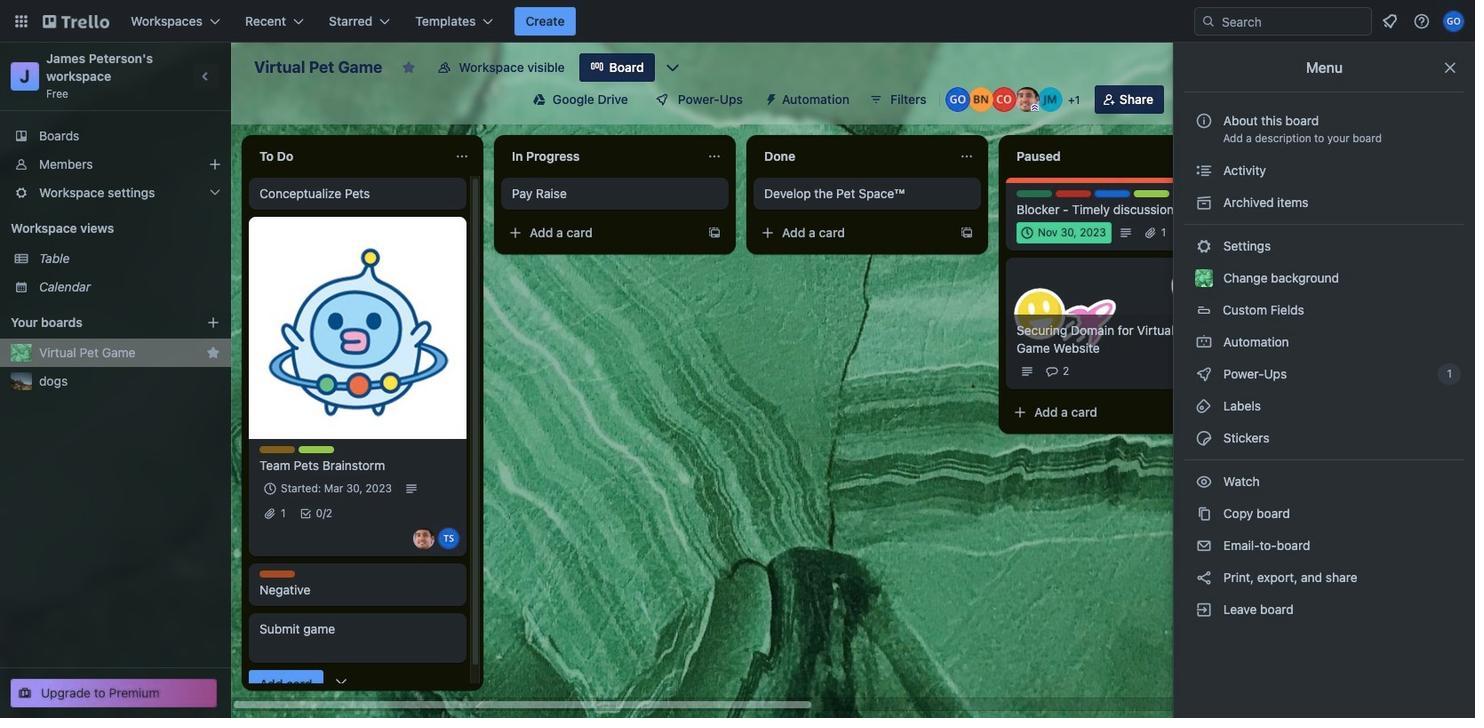 Task type: locate. For each thing, give the bounding box(es) containing it.
2 create from template… image from the left
[[960, 226, 974, 240]]

None checkbox
[[1017, 222, 1112, 244]]

2 sm image from the top
[[1195, 237, 1213, 255]]

0 horizontal spatial create from template… image
[[707, 226, 722, 240]]

color: bold lime, title: none image
[[1134, 190, 1170, 197]]

customize views image
[[664, 59, 681, 76]]

5 sm image from the top
[[1195, 429, 1213, 447]]

color: yellow, title: none image
[[260, 446, 295, 453]]

color: green, title: "goal" element
[[1017, 190, 1052, 197]]

6 sm image from the top
[[1195, 505, 1213, 523]]

None text field
[[249, 142, 448, 171], [501, 142, 700, 171], [249, 142, 448, 171], [501, 142, 700, 171]]

4 sm image from the top
[[1195, 397, 1213, 415]]

tara schultz (taraschultz7) image
[[438, 528, 459, 549]]

color: orange, title: none image
[[260, 571, 295, 578]]

None text field
[[754, 142, 953, 171], [1006, 142, 1205, 171], [754, 142, 953, 171], [1006, 142, 1205, 171]]

gary orlando (garyorlando) image
[[945, 87, 970, 112]]

sm image
[[1195, 194, 1213, 212], [1195, 237, 1213, 255], [1195, 333, 1213, 351], [1195, 397, 1213, 415], [1195, 429, 1213, 447], [1195, 505, 1213, 523], [1195, 537, 1213, 555]]

0 notifications image
[[1379, 11, 1401, 32]]

workspace navigation collapse icon image
[[194, 64, 219, 89]]

Enter a title for this card… text field
[[249, 613, 467, 663]]

create from template… image
[[707, 226, 722, 240], [960, 226, 974, 240]]

1 horizontal spatial create from template… image
[[960, 226, 974, 240]]

sm image
[[757, 85, 782, 110], [1195, 162, 1213, 180], [1195, 365, 1213, 383], [1195, 473, 1213, 491], [1195, 569, 1213, 587], [1195, 601, 1213, 619]]

color: bold lime, title: "team task" element
[[299, 446, 334, 453]]

color: red, title: "blocker" element
[[1056, 190, 1091, 197]]

your boards with 2 items element
[[11, 312, 180, 333]]



Task type: vqa. For each thing, say whether or not it's contained in the screenshot.
'Ruby' in the Orange Crew Ruby Oranges
no



Task type: describe. For each thing, give the bounding box(es) containing it.
1 create from template… image from the left
[[707, 226, 722, 240]]

james peterson (jamespeterson93) image
[[1015, 87, 1040, 112]]

cancel image
[[332, 675, 350, 693]]

Search field
[[1216, 9, 1371, 34]]

james peterson (jamespeterson93) image
[[413, 528, 435, 549]]

jeremy miller (jeremymiller198) image
[[1038, 87, 1063, 112]]

7 sm image from the top
[[1195, 537, 1213, 555]]

gary orlando (garyorlando) image
[[1443, 11, 1465, 32]]

starred icon image
[[206, 346, 220, 360]]

open information menu image
[[1413, 12, 1431, 30]]

star or unstar board image
[[402, 60, 416, 75]]

google drive icon image
[[533, 93, 546, 106]]

back to home image
[[43, 7, 109, 36]]

Board name text field
[[245, 53, 391, 82]]

color: blue, title: "fyi" element
[[1095, 190, 1130, 197]]

this member is an admin of this board. image
[[1031, 104, 1039, 112]]

christina overa (christinaovera) image
[[992, 87, 1017, 112]]

search image
[[1202, 14, 1216, 28]]

add board image
[[206, 316, 220, 330]]

primary element
[[0, 0, 1475, 43]]

3 sm image from the top
[[1195, 333, 1213, 351]]

ben nelson (bennelson96) image
[[969, 87, 993, 112]]

1 sm image from the top
[[1195, 194, 1213, 212]]



